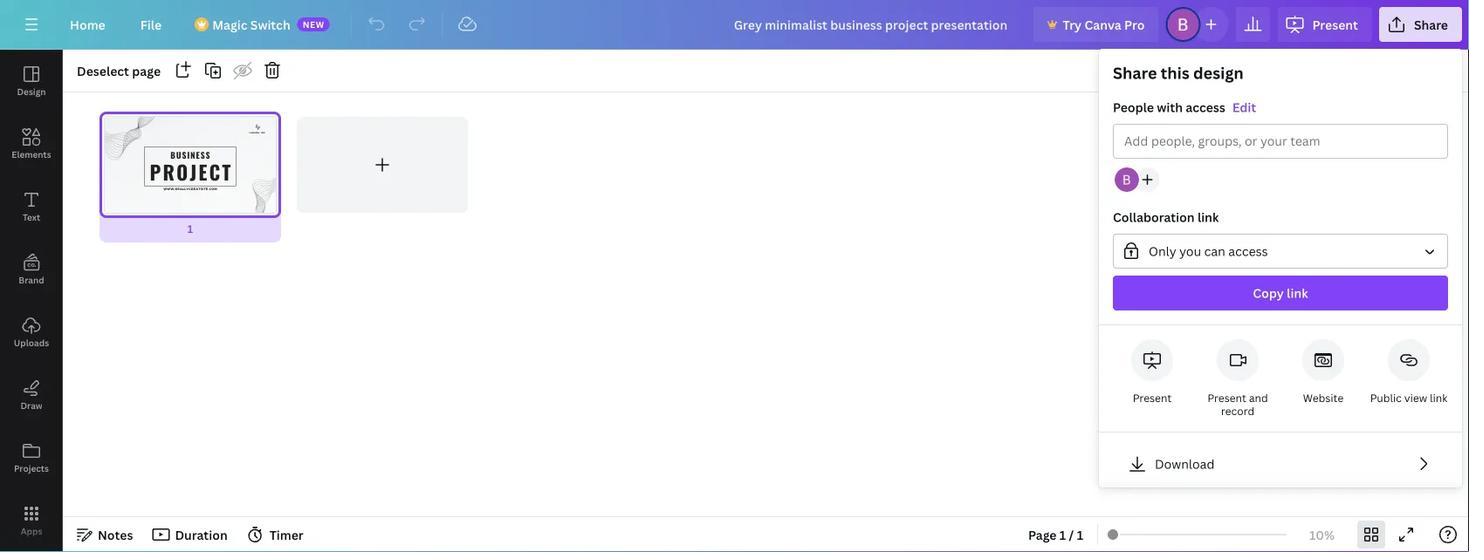 Task type: locate. For each thing, give the bounding box(es) containing it.
0 horizontal spatial share
[[1113, 62, 1158, 84]]

copy
[[1254, 285, 1284, 302]]

1 horizontal spatial link
[[1287, 285, 1309, 302]]

public view link
[[1371, 391, 1448, 406]]

0 horizontal spatial link
[[1198, 209, 1219, 226]]

notes button
[[70, 521, 140, 549]]

projects
[[14, 463, 49, 475]]

link right copy
[[1287, 285, 1309, 302]]

website
[[1304, 391, 1344, 406]]

present and record
[[1208, 391, 1269, 419]]

try canva pro button
[[1034, 7, 1159, 42]]

10% button
[[1294, 521, 1351, 549]]

share inside share dropdown button
[[1415, 16, 1449, 33]]

collaboration link
[[1113, 209, 1219, 226]]

0 vertical spatial link
[[1198, 209, 1219, 226]]

projects button
[[0, 427, 63, 490]]

link
[[1198, 209, 1219, 226], [1287, 285, 1309, 302], [1431, 391, 1448, 406]]

link right view
[[1431, 391, 1448, 406]]

present left share dropdown button
[[1313, 16, 1359, 33]]

main menu bar
[[0, 0, 1470, 50]]

try
[[1063, 16, 1082, 33]]

access right can
[[1229, 243, 1269, 260]]

with
[[1157, 99, 1183, 116]]

10%
[[1310, 527, 1335, 544]]

page
[[1029, 527, 1057, 544]]

link up only you can access
[[1198, 209, 1219, 226]]

1 horizontal spatial present
[[1208, 391, 1247, 406]]

link for collaboration link
[[1198, 209, 1219, 226]]

link inside button
[[1287, 285, 1309, 302]]

present up download
[[1133, 391, 1172, 406]]

access right the with
[[1186, 99, 1226, 116]]

can
[[1205, 243, 1226, 260]]

1 vertical spatial access
[[1229, 243, 1269, 260]]

new
[[303, 18, 325, 30]]

2 horizontal spatial present
[[1313, 16, 1359, 33]]

pro
[[1125, 16, 1145, 33]]

0 vertical spatial share
[[1415, 16, 1449, 33]]

share this design
[[1113, 62, 1244, 84]]

collaboration
[[1113, 209, 1195, 226]]

present
[[1313, 16, 1359, 33], [1133, 391, 1172, 406], [1208, 391, 1247, 406]]

edit button
[[1233, 98, 1257, 117]]

1 vertical spatial share
[[1113, 62, 1158, 84]]

copy link button
[[1113, 276, 1449, 311]]

deselect
[[77, 62, 129, 79]]

this
[[1161, 62, 1190, 84]]

duration
[[175, 527, 228, 544]]

present inside the present and record
[[1208, 391, 1247, 406]]

1 vertical spatial link
[[1287, 285, 1309, 302]]

1
[[188, 222, 193, 236], [1060, 527, 1067, 544], [1077, 527, 1084, 544]]

download button
[[1113, 447, 1449, 482]]

you
[[1180, 243, 1202, 260]]

magic
[[212, 16, 248, 33]]

magic switch
[[212, 16, 291, 33]]

Only you can access button
[[1113, 234, 1449, 269]]

0 vertical spatial access
[[1186, 99, 1226, 116]]

larana, inc.
[[249, 132, 266, 134]]

design button
[[0, 50, 63, 113]]

record
[[1222, 404, 1255, 419]]

canva
[[1085, 16, 1122, 33]]

file
[[140, 16, 162, 33]]

text button
[[0, 176, 63, 238]]

access
[[1186, 99, 1226, 116], [1229, 243, 1269, 260]]

2 horizontal spatial 1
[[1077, 527, 1084, 544]]

duration button
[[147, 521, 235, 549]]

link for copy link
[[1287, 285, 1309, 302]]

1 down www.reallygreatsite.com
[[188, 222, 193, 236]]

share inside share this design group
[[1113, 62, 1158, 84]]

people
[[1113, 99, 1155, 116]]

1 left /
[[1060, 527, 1067, 544]]

apps
[[21, 526, 42, 538]]

only
[[1149, 243, 1177, 260]]

access inside button
[[1229, 243, 1269, 260]]

Design title text field
[[720, 7, 1027, 42]]

larana,
[[249, 132, 260, 134]]

share
[[1415, 16, 1449, 33], [1113, 62, 1158, 84]]

1 horizontal spatial share
[[1415, 16, 1449, 33]]

2 vertical spatial link
[[1431, 391, 1448, 406]]

present left and
[[1208, 391, 1247, 406]]

design
[[17, 86, 46, 97]]

deselect page
[[77, 62, 161, 79]]

try canva pro
[[1063, 16, 1145, 33]]

1 horizontal spatial access
[[1229, 243, 1269, 260]]

1 right /
[[1077, 527, 1084, 544]]



Task type: describe. For each thing, give the bounding box(es) containing it.
page
[[132, 62, 161, 79]]

uploads button
[[0, 301, 63, 364]]

1 horizontal spatial 1
[[1060, 527, 1067, 544]]

edit
[[1233, 99, 1257, 116]]

and
[[1250, 391, 1269, 406]]

project
[[150, 157, 233, 186]]

business
[[171, 149, 211, 161]]

download
[[1155, 456, 1215, 473]]

text
[[23, 211, 40, 223]]

brand button
[[0, 238, 63, 301]]

elements button
[[0, 113, 63, 176]]

only you can access
[[1149, 243, 1269, 260]]

uploads
[[14, 337, 49, 349]]

/
[[1069, 527, 1074, 544]]

0 horizontal spatial present
[[1133, 391, 1172, 406]]

page 1 / 1
[[1029, 527, 1084, 544]]

Add people, groups, or your team text field
[[1125, 125, 1437, 158]]

timer button
[[242, 521, 311, 549]]

share for share this design
[[1113, 62, 1158, 84]]

0 horizontal spatial 1
[[188, 222, 193, 236]]

share for share
[[1415, 16, 1449, 33]]

brand
[[19, 274, 44, 286]]

switch
[[250, 16, 291, 33]]

apps button
[[0, 490, 63, 553]]

draw button
[[0, 364, 63, 427]]

notes
[[98, 527, 133, 544]]

timer
[[270, 527, 304, 544]]

public
[[1371, 391, 1402, 406]]

inc.
[[261, 132, 266, 134]]

home link
[[56, 7, 119, 42]]

www.reallygreatsite.com
[[163, 187, 217, 191]]

canva assistant image
[[1419, 466, 1440, 487]]

0 horizontal spatial access
[[1186, 99, 1226, 116]]

share this design group
[[1099, 62, 1463, 326]]

copy link
[[1254, 285, 1309, 302]]

elements
[[12, 148, 51, 160]]

draw
[[20, 400, 42, 412]]

view
[[1405, 391, 1428, 406]]

deselect page button
[[70, 57, 168, 85]]

home
[[70, 16, 105, 33]]

design
[[1194, 62, 1244, 84]]

people with access edit
[[1113, 99, 1257, 116]]

side panel tab list
[[0, 50, 63, 553]]

file button
[[126, 7, 176, 42]]

2 horizontal spatial link
[[1431, 391, 1448, 406]]

share button
[[1380, 7, 1463, 42]]

present inside dropdown button
[[1313, 16, 1359, 33]]

present button
[[1278, 7, 1373, 42]]



Task type: vqa. For each thing, say whether or not it's contained in the screenshot.
Pop POPUP BUTTON
no



